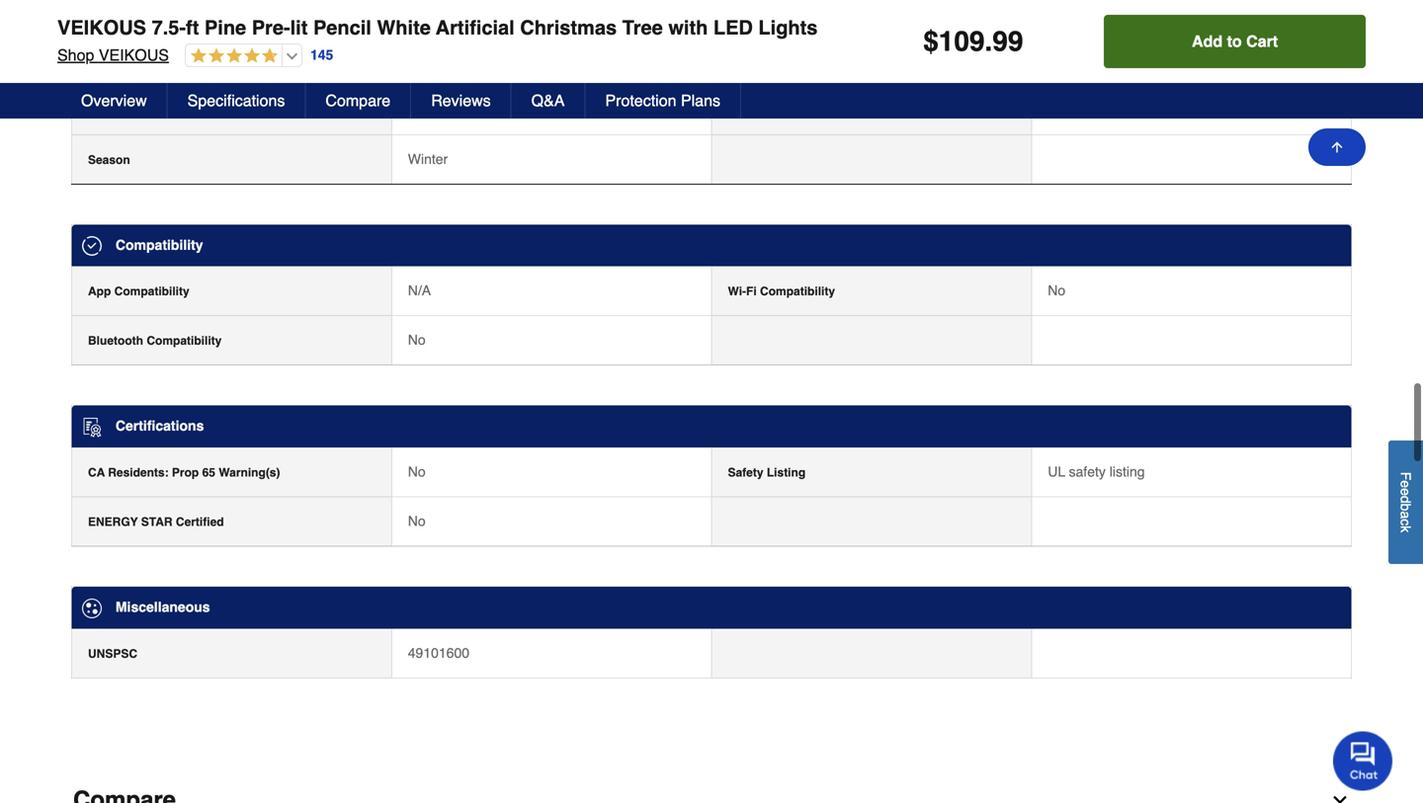 Task type: locate. For each thing, give the bounding box(es) containing it.
1 vertical spatial with
[[767, 104, 791, 118]]

lights
[[759, 16, 818, 39]]

1 horizontal spatial lit
[[290, 16, 308, 39]]

c
[[1398, 519, 1414, 526]]

rotating
[[88, 104, 136, 118]]

ul safety listing
[[1048, 464, 1145, 480]]

pine
[[205, 16, 246, 39]]

ca
[[88, 466, 105, 480]]

1 horizontal spatial with
[[767, 104, 791, 118]]

d
[[1398, 496, 1414, 504]]

e up b
[[1398, 488, 1414, 496]]

veikous
[[57, 16, 146, 39], [99, 46, 169, 64]]

0 horizontal spatial lit
[[111, 5, 122, 19]]

protection
[[606, 91, 677, 110]]

145
[[310, 47, 333, 63]]

overview button
[[61, 83, 168, 119]]

tree
[[622, 16, 663, 39], [139, 104, 164, 118]]

1 horizontal spatial tree
[[622, 16, 663, 39]]

season
[[88, 153, 130, 167]]

lit up shop veikous
[[111, 5, 122, 19]]

0 vertical spatial veikous
[[57, 16, 146, 39]]

0 horizontal spatial tree
[[139, 104, 164, 118]]

pre-
[[88, 5, 111, 19], [252, 16, 290, 39]]

no for ca residents: prop 65 warning(s)
[[408, 464, 426, 480]]

1 vertical spatial tree
[[139, 104, 164, 118]]

e up d
[[1398, 481, 1414, 488]]

replacement bulbs and fuses included
[[88, 54, 312, 68]]

b
[[1398, 504, 1414, 511]]

with left ios
[[767, 104, 791, 118]]

a
[[1398, 511, 1414, 519]]

ca residents: prop 65 warning(s)
[[88, 466, 280, 480]]

safety
[[1069, 464, 1106, 480]]

pre-lit
[[88, 5, 122, 19]]

star
[[141, 516, 173, 529]]

lit up included
[[290, 16, 308, 39]]

and
[[201, 54, 222, 68]]

no for bluetooth compatibility
[[408, 332, 426, 348]]

pre- up shop veikous
[[88, 5, 111, 19]]

works with ios
[[728, 104, 815, 118]]

compatibility down app compatibility
[[147, 334, 222, 348]]

warning(s)
[[219, 466, 280, 480]]

energy star certified
[[88, 516, 224, 529]]

unspsc
[[88, 647, 137, 661]]

with
[[669, 16, 708, 39], [767, 104, 791, 118]]

christmas
[[520, 16, 617, 39]]

safety
[[728, 466, 764, 480]]

veikous up shop veikous
[[57, 16, 146, 39]]

compatibility right fi
[[760, 285, 835, 299]]

wi-fi compatibility
[[728, 285, 835, 299]]

$
[[924, 26, 939, 57]]

app
[[88, 285, 111, 299]]

fi
[[746, 285, 757, 299]]

lit
[[111, 5, 122, 19], [290, 16, 308, 39]]

veikous down the 7.5-
[[99, 46, 169, 64]]

safety listing
[[728, 466, 806, 480]]

1 vertical spatial veikous
[[99, 46, 169, 64]]

overview
[[81, 91, 147, 110]]

f
[[1398, 472, 1414, 481]]

0 horizontal spatial with
[[669, 16, 708, 39]]

veikous 7.5-ft pine pre-lit pencil white artificial christmas tree with led lights
[[57, 16, 818, 39]]

white
[[377, 16, 431, 39]]

pre- up included
[[252, 16, 290, 39]]

0 vertical spatial with
[[669, 16, 708, 39]]

tree left stand
[[139, 104, 164, 118]]

compatibility
[[116, 237, 203, 253], [114, 285, 189, 299], [760, 285, 835, 299], [147, 334, 222, 348]]

.
[[985, 26, 993, 57]]

winter
[[408, 151, 448, 167]]

specifications button
[[168, 83, 306, 119]]

no
[[408, 102, 426, 118], [1048, 102, 1066, 118], [1048, 283, 1066, 299], [408, 332, 426, 348], [408, 464, 426, 480], [408, 514, 426, 529]]

included
[[263, 54, 312, 68]]

shop
[[57, 46, 94, 64]]

tree up protection
[[622, 16, 663, 39]]

with left led
[[669, 16, 708, 39]]

e
[[1398, 481, 1414, 488], [1398, 488, 1414, 496]]

reviews
[[431, 91, 491, 110]]



Task type: vqa. For each thing, say whether or not it's contained in the screenshot.
rightmost lit
yes



Task type: describe. For each thing, give the bounding box(es) containing it.
no for energy star certified
[[408, 514, 426, 529]]

miscellaneous
[[116, 600, 210, 615]]

arrow up image
[[1330, 139, 1346, 155]]

0 horizontal spatial pre-
[[88, 5, 111, 19]]

add to cart
[[1192, 32, 1278, 50]]

ios
[[795, 104, 815, 118]]

bulbs
[[165, 54, 198, 68]]

shop veikous
[[57, 46, 169, 64]]

listing
[[1110, 464, 1145, 480]]

protection plans
[[606, 91, 721, 110]]

plans
[[681, 91, 721, 110]]

compatibility up bluetooth compatibility
[[114, 285, 189, 299]]

protection plans button
[[586, 83, 741, 119]]

fuses
[[226, 54, 260, 68]]

energy
[[88, 516, 138, 529]]

artificial
[[436, 16, 515, 39]]

add
[[1192, 32, 1223, 50]]

specifications
[[188, 91, 285, 110]]

q&a
[[532, 91, 565, 110]]

prop
[[172, 466, 199, 480]]

0 vertical spatial tree
[[622, 16, 663, 39]]

109
[[939, 26, 985, 57]]

n/a
[[408, 283, 431, 299]]

rotating tree stand
[[88, 104, 200, 118]]

compatibility up app compatibility
[[116, 237, 203, 253]]

stand
[[167, 104, 200, 118]]

2 e from the top
[[1398, 488, 1414, 496]]

listing
[[767, 466, 806, 480]]

pencil
[[313, 16, 372, 39]]

7.5-
[[152, 16, 186, 39]]

works
[[728, 104, 764, 118]]

chevron down image
[[1331, 791, 1350, 804]]

replacement
[[88, 54, 162, 68]]

4.7 stars image
[[186, 47, 278, 66]]

to
[[1227, 32, 1242, 50]]

1 horizontal spatial pre-
[[252, 16, 290, 39]]

reviews button
[[411, 83, 512, 119]]

add to cart button
[[1105, 15, 1366, 68]]

1 e from the top
[[1398, 481, 1414, 488]]

$ 109 . 99
[[924, 26, 1024, 57]]

compare
[[326, 91, 391, 110]]

app compatibility
[[88, 285, 189, 299]]

65
[[202, 466, 215, 480]]

q&a button
[[512, 83, 586, 119]]

f e e d b a c k button
[[1389, 441, 1424, 564]]

certifications
[[116, 418, 204, 434]]

cart
[[1247, 32, 1278, 50]]

49101600
[[408, 645, 470, 661]]

led
[[714, 16, 753, 39]]

bluetooth compatibility
[[88, 334, 222, 348]]

chat invite button image
[[1334, 731, 1394, 791]]

ft
[[186, 16, 199, 39]]

certified
[[176, 516, 224, 529]]

f e e d b a c k
[[1398, 472, 1414, 533]]

residents:
[[108, 466, 169, 480]]

99
[[993, 26, 1024, 57]]

compare button
[[306, 83, 411, 119]]

no for rotating tree stand
[[408, 102, 426, 118]]

k
[[1398, 526, 1414, 533]]

bluetooth
[[88, 334, 143, 348]]

ul
[[1048, 464, 1066, 480]]

wi-
[[728, 285, 746, 299]]



